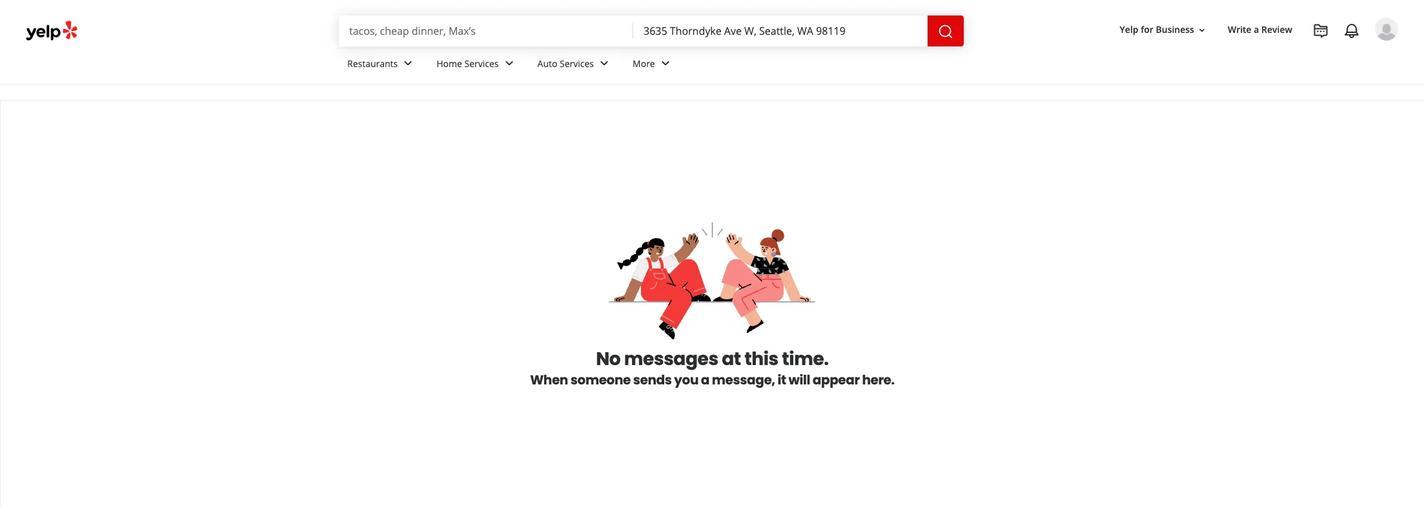 Task type: vqa. For each thing, say whether or not it's contained in the screenshot.
Search related to Search
no



Task type: describe. For each thing, give the bounding box(es) containing it.
appear
[[813, 371, 860, 390]]

no
[[596, 347, 621, 372]]

24 chevron down v2 image for restaurants
[[401, 56, 416, 71]]

restaurants
[[348, 57, 398, 70]]

sends
[[634, 371, 672, 390]]

messages
[[625, 347, 719, 372]]

notifications image
[[1345, 23, 1360, 39]]

thank you image image
[[607, 219, 818, 348]]

none field 'find'
[[349, 24, 623, 38]]

projects image
[[1314, 23, 1329, 39]]

here.
[[863, 371, 895, 390]]

24 chevron down v2 image for home services
[[502, 56, 517, 71]]

24 chevron down v2 image for auto services
[[597, 56, 612, 71]]

at
[[722, 347, 741, 372]]

auto services link
[[527, 47, 623, 84]]

you
[[675, 371, 699, 390]]

a inside no messages at this time. when someone sends you a message, it will appear here.
[[701, 371, 710, 390]]

auto
[[538, 57, 558, 70]]

when
[[530, 371, 568, 390]]

home services link
[[426, 47, 527, 84]]

nolan p. image
[[1376, 17, 1399, 41]]

write a review
[[1229, 24, 1293, 36]]

services for auto services
[[560, 57, 594, 70]]

yelp for business button
[[1115, 18, 1213, 42]]

Near text field
[[644, 24, 918, 38]]

more
[[633, 57, 655, 70]]

message,
[[712, 371, 776, 390]]

search image
[[939, 24, 954, 39]]

more link
[[623, 47, 684, 84]]

none field near
[[644, 24, 918, 38]]



Task type: locate. For each thing, give the bounding box(es) containing it.
a right write
[[1255, 24, 1260, 36]]

services right home
[[465, 57, 499, 70]]

24 chevron down v2 image right 'auto services' on the top of page
[[597, 56, 612, 71]]

2 24 chevron down v2 image from the left
[[502, 56, 517, 71]]

24 chevron down v2 image inside home services link
[[502, 56, 517, 71]]

it
[[778, 371, 787, 390]]

2 services from the left
[[560, 57, 594, 70]]

write a review link
[[1223, 18, 1298, 42]]

this
[[745, 347, 779, 372]]

for
[[1142, 24, 1154, 36]]

Find text field
[[349, 24, 623, 38]]

0 horizontal spatial none field
[[349, 24, 623, 38]]

yelp
[[1120, 24, 1139, 36]]

auto services
[[538, 57, 594, 70]]

24 chevron down v2 image for more
[[658, 56, 674, 71]]

3 24 chevron down v2 image from the left
[[597, 56, 612, 71]]

24 chevron down v2 image right 'more'
[[658, 56, 674, 71]]

review
[[1262, 24, 1293, 36]]

no messages at this time. when someone sends you a message, it will appear here.
[[530, 347, 895, 390]]

24 chevron down v2 image left auto
[[502, 56, 517, 71]]

1 horizontal spatial none field
[[644, 24, 918, 38]]

1 horizontal spatial services
[[560, 57, 594, 70]]

a right you
[[701, 371, 710, 390]]

1 none field from the left
[[349, 24, 623, 38]]

0 horizontal spatial a
[[701, 371, 710, 390]]

0 horizontal spatial services
[[465, 57, 499, 70]]

1 24 chevron down v2 image from the left
[[401, 56, 416, 71]]

16 chevron down v2 image
[[1198, 25, 1208, 35]]

yelp for business
[[1120, 24, 1195, 36]]

24 chevron down v2 image inside more link
[[658, 56, 674, 71]]

someone
[[571, 371, 631, 390]]

business categories element
[[337, 47, 1399, 84]]

home services
[[437, 57, 499, 70]]

0 vertical spatial a
[[1255, 24, 1260, 36]]

24 chevron down v2 image right the restaurants
[[401, 56, 416, 71]]

time.
[[782, 347, 829, 372]]

will
[[789, 371, 811, 390]]

4 24 chevron down v2 image from the left
[[658, 56, 674, 71]]

24 chevron down v2 image
[[401, 56, 416, 71], [502, 56, 517, 71], [597, 56, 612, 71], [658, 56, 674, 71]]

24 chevron down v2 image inside restaurants link
[[401, 56, 416, 71]]

a
[[1255, 24, 1260, 36], [701, 371, 710, 390]]

restaurants link
[[337, 47, 426, 84]]

None field
[[349, 24, 623, 38], [644, 24, 918, 38]]

home
[[437, 57, 462, 70]]

1 horizontal spatial a
[[1255, 24, 1260, 36]]

1 vertical spatial a
[[701, 371, 710, 390]]

services right auto
[[560, 57, 594, 70]]

24 chevron down v2 image inside auto services link
[[597, 56, 612, 71]]

services for home services
[[465, 57, 499, 70]]

1 services from the left
[[465, 57, 499, 70]]

user actions element
[[1110, 16, 1417, 96]]

2 none field from the left
[[644, 24, 918, 38]]

None search field
[[339, 16, 967, 47]]

services
[[465, 57, 499, 70], [560, 57, 594, 70]]

business
[[1157, 24, 1195, 36]]

write
[[1229, 24, 1252, 36]]



